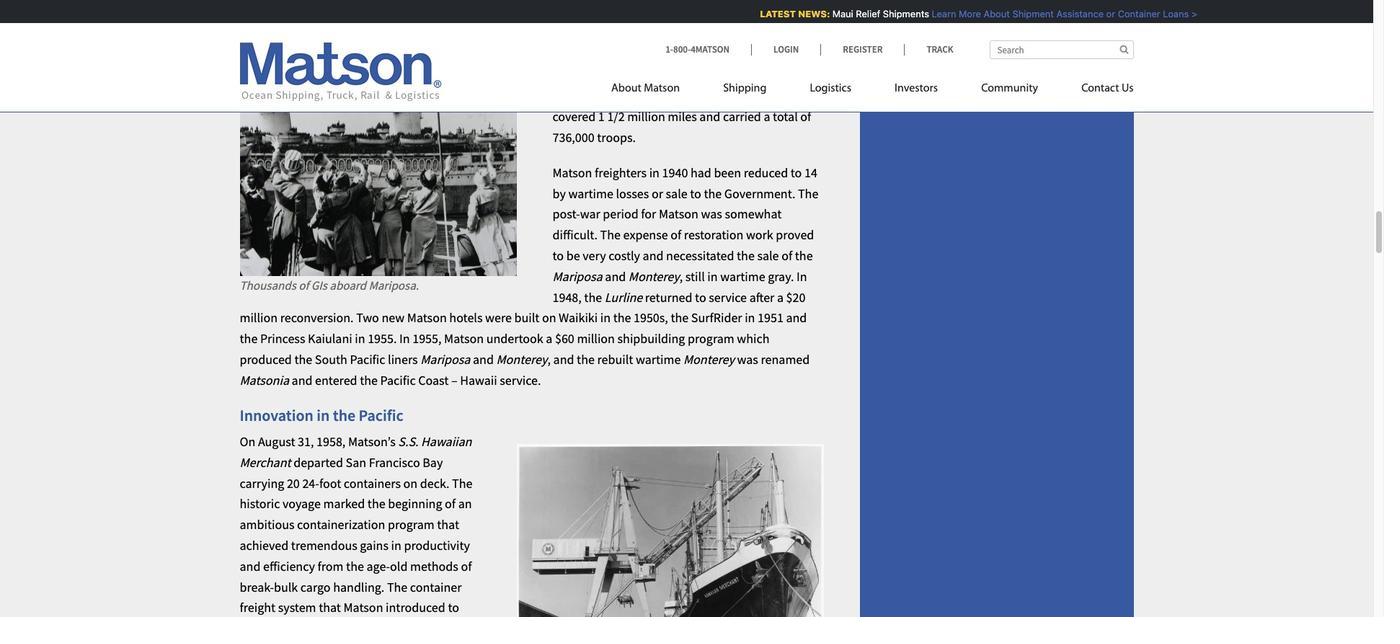Task type: vqa. For each thing, say whether or not it's contained in the screenshot.
hundred
yes



Task type: locate. For each thing, give the bounding box(es) containing it.
foot
[[319, 475, 341, 492]]

shipping link
[[702, 76, 789, 105]]

matson up miles
[[644, 83, 680, 94]]

sale down the work
[[758, 247, 779, 264]]

reconversion.
[[280, 310, 354, 326]]

register
[[843, 43, 883, 56]]

a down 'vessels.'
[[646, 88, 653, 104]]

1 vertical spatial program
[[388, 517, 435, 533]]

1 vertical spatial sale
[[758, 247, 779, 264]]

the left rebuilt
[[577, 351, 595, 368]]

1-
[[666, 43, 674, 56]]

to
[[791, 164, 802, 181], [690, 185, 702, 202], [553, 247, 564, 264], [695, 289, 707, 306]]

0 vertical spatial that
[[437, 517, 460, 533]]

0 horizontal spatial that
[[319, 600, 341, 616]]

million down about matson
[[628, 108, 666, 125]]

the down 14
[[798, 185, 819, 202]]

the down lurline
[[614, 310, 631, 326]]

sale down 1940
[[666, 185, 688, 202]]

2 horizontal spatial monterey
[[684, 351, 735, 368]]

in right 'still'
[[708, 268, 718, 285]]

merchant
[[240, 454, 291, 471]]

wartime
[[655, 88, 700, 104], [569, 185, 614, 202], [721, 268, 766, 285], [636, 351, 681, 368]]

more
[[753, 46, 781, 63]]

which
[[737, 331, 770, 347]]

matson up one
[[553, 46, 593, 63]]

1 vertical spatial ,
[[548, 351, 551, 368]]

returned
[[645, 289, 693, 306]]

matson's down 1-800-4matson
[[669, 67, 717, 83]]

1 horizontal spatial or
[[1105, 8, 1114, 19]]

the up an
[[452, 475, 473, 492]]

container
[[410, 579, 462, 596]]

total
[[703, 88, 728, 104], [773, 108, 798, 125]]

matson's up san
[[348, 434, 396, 450]]

0 vertical spatial matson's
[[669, 67, 717, 83]]

0 vertical spatial program
[[688, 331, 735, 347]]

2 horizontal spatial was
[[738, 351, 759, 368]]

million down waikiki
[[577, 331, 615, 347]]

than
[[784, 46, 809, 63]]

an
[[459, 496, 472, 512]]

1940
[[663, 164, 688, 181]]

two
[[356, 310, 379, 326]]

liners down 1955.
[[388, 351, 418, 368]]

0 horizontal spatial liners
[[388, 351, 418, 368]]

kaiulani
[[308, 331, 353, 347]]

was up hundred
[[595, 46, 616, 63]]

2 vertical spatial pacific
[[359, 405, 404, 425]]

0 vertical spatial on
[[542, 310, 557, 326]]

in inside returned to service after a $20 million reconversion. two new matson hotels were built on waikiki in the 1950s, the surfrider in 1951 and the princess kaiulani in 1955. in 1955, matson undertook a $60 million shipbuilding program which produced the south pacific liners
[[400, 331, 410, 347]]

800-
[[674, 43, 691, 56]]

top menu navigation
[[612, 76, 1134, 105]]

post-
[[553, 206, 580, 222]]

1 horizontal spatial matson's
[[669, 67, 717, 83]]

0 horizontal spatial total
[[703, 88, 728, 104]]

matson up 1955,
[[407, 310, 447, 326]]

–
[[451, 372, 458, 389]]

1958,
[[317, 434, 346, 450]]

of right methods
[[461, 558, 472, 575]]

mariposa and monterey , and the rebuilt wartime monterey was renamed matsonia and entered the pacific coast – hawaii service.
[[240, 351, 810, 389]]

total down voyages,
[[773, 108, 798, 125]]

1 vertical spatial on
[[404, 475, 418, 492]]

or left container
[[1105, 8, 1114, 19]]

1948,
[[553, 289, 582, 306]]

blue matson logo with ocean, shipping, truck, rail and logistics written beneath it. image
[[240, 43, 442, 102]]

wartime up miles
[[655, 88, 700, 104]]

program inside departed san francisco bay carrying 20 24-foot containers on deck. the historic voyage marked the beginning of an ambitious containerization program that achieved tremendous gains in productivity and efficiency from the age-old methods of break-bulk cargo handling. the container freight system that matson introd
[[388, 517, 435, 533]]

0 horizontal spatial sale
[[666, 185, 688, 202]]

1 horizontal spatial was
[[701, 206, 723, 222]]

31,
[[298, 434, 314, 450]]

2 horizontal spatial million
[[628, 108, 666, 125]]

0 horizontal spatial was
[[595, 46, 616, 63]]

and down expense
[[643, 247, 664, 264]]

the up waikiki
[[585, 289, 602, 306]]

in left 1940
[[650, 164, 660, 181]]

and up "hawaii"
[[473, 351, 494, 368]]

0 horizontal spatial matson's
[[348, 434, 396, 450]]

gray.
[[768, 268, 795, 285]]

to left 14
[[791, 164, 802, 181]]

1 vertical spatial million
[[240, 310, 278, 326]]

a left fleet
[[703, 46, 710, 63]]

matson inside departed san francisco bay carrying 20 24-foot containers on deck. the historic voyage marked the beginning of an ambitious containerization program that achieved tremendous gains in productivity and efficiency from the age-old methods of break-bulk cargo handling. the container freight system that matson introd
[[344, 600, 383, 616]]

a left $20
[[778, 289, 784, 306]]

wartime down "shipbuilding"
[[636, 351, 681, 368]]

aboard
[[330, 278, 366, 294]]

that up productivity
[[437, 517, 460, 533]]

0 vertical spatial million
[[628, 108, 666, 125]]

2 vertical spatial million
[[577, 331, 615, 347]]

1 horizontal spatial in
[[797, 268, 808, 285]]

1 horizontal spatial liners
[[553, 88, 583, 104]]

logistics
[[810, 83, 852, 94]]

0 horizontal spatial about
[[612, 83, 642, 94]]

had
[[691, 164, 712, 181]]

register link
[[821, 43, 905, 56]]

0 horizontal spatial mariposa
[[421, 351, 471, 368]]

restoration
[[684, 227, 744, 243]]

mariposa down the be
[[553, 268, 603, 285]]

in right gray.
[[797, 268, 808, 285]]

1955,
[[413, 331, 442, 347]]

and down $60
[[554, 351, 575, 368]]

reduced
[[744, 164, 789, 181]]

0 vertical spatial about
[[982, 8, 1009, 19]]

liners
[[553, 88, 583, 104], [388, 351, 418, 368]]

$20
[[787, 289, 806, 306]]

wartime inside mariposa and monterey , and the rebuilt wartime monterey was renamed matsonia and entered the pacific coast – hawaii service.
[[636, 351, 681, 368]]

pacific down 1955.
[[350, 351, 386, 368]]

pacific left coast on the left of the page
[[381, 372, 416, 389]]

1 horizontal spatial ,
[[680, 268, 683, 285]]

0 horizontal spatial in
[[400, 331, 410, 347]]

necessitated
[[667, 247, 735, 264]]

1 horizontal spatial program
[[688, 331, 735, 347]]

and
[[700, 108, 721, 125], [643, 247, 664, 264], [605, 268, 626, 285], [787, 310, 807, 326], [473, 351, 494, 368], [554, 351, 575, 368], [292, 372, 313, 389], [240, 558, 261, 575]]

0 vertical spatial pacific
[[350, 351, 386, 368]]

monterey inside matson freighters in 1940 had been reduced to 14 by wartime losses or sale to the government. the post-war period for matson was somewhat difficult. the expense of restoration work proved to be very costly and necessitated the sale of the mariposa and monterey
[[629, 268, 680, 285]]

million up princess
[[240, 310, 278, 326]]

logistics link
[[789, 76, 874, 105]]

0 horizontal spatial or
[[652, 185, 664, 202]]

in right 1955.
[[400, 331, 410, 347]]

contact us link
[[1060, 76, 1134, 105]]

matson's
[[669, 67, 717, 83], [348, 434, 396, 450]]

in right waikiki
[[601, 310, 611, 326]]

1 vertical spatial liners
[[388, 351, 418, 368]]

expense
[[624, 227, 668, 243]]

1950s,
[[634, 310, 669, 326]]

0 vertical spatial total
[[703, 88, 728, 104]]

the down had on the top of the page
[[704, 185, 722, 202]]

that
[[437, 517, 460, 533], [319, 600, 341, 616]]

pacific up s.s. on the left bottom
[[359, 405, 404, 425]]

departed san francisco bay carrying 20 24-foot containers on deck. the historic voyage marked the beginning of an ambitious containerization program that achieved tremendous gains in productivity and efficiency from the age-old methods of break-bulk cargo handling. the container freight system that matson introd
[[240, 454, 480, 617]]

monterey down "surfrider"
[[684, 351, 735, 368]]

and down $20
[[787, 310, 807, 326]]

community
[[982, 83, 1039, 94]]

period
[[603, 206, 639, 222]]

break-
[[240, 579, 274, 596]]

1 horizontal spatial million
[[577, 331, 615, 347]]

0 vertical spatial liners
[[553, 88, 583, 104]]

returned to service after a $20 million reconversion. two new matson hotels were built on waikiki in the 1950s, the surfrider in 1951 and the princess kaiulani in 1955. in 1955, matson undertook a $60 million shipbuilding program which produced the south pacific liners
[[240, 289, 807, 368]]

the left south
[[295, 351, 313, 368]]

fleet
[[712, 46, 737, 63]]

of up gray.
[[782, 247, 793, 264]]

matson up 'by'
[[553, 164, 593, 181]]

community link
[[960, 76, 1060, 105]]

handling.
[[333, 579, 385, 596]]

pacific inside returned to service after a $20 million reconversion. two new matson hotels were built on waikiki in the 1950s, the surfrider in 1951 and the princess kaiulani in 1955. in 1955, matson undertook a $60 million shipbuilding program which produced the south pacific liners
[[350, 351, 386, 368]]

matson down "handling."
[[344, 600, 383, 616]]

0 horizontal spatial ,
[[548, 351, 551, 368]]

monterey up returned
[[629, 268, 680, 285]]

None search field
[[990, 40, 1134, 59]]

wartime up war
[[569, 185, 614, 202]]

1 horizontal spatial mariposa
[[553, 268, 603, 285]]

total down four
[[703, 88, 728, 104]]

1 horizontal spatial on
[[542, 310, 557, 326]]

that down cargo
[[319, 600, 341, 616]]

$60
[[555, 331, 575, 347]]

was down which
[[738, 351, 759, 368]]

was inside matson freighters in 1940 had been reduced to 14 by wartime losses or sale to the government. the post-war period for matson was somewhat difficult. the expense of restoration work proved to be very costly and necessitated the sale of the mariposa and monterey
[[701, 206, 723, 222]]

or up for
[[652, 185, 664, 202]]

1 vertical spatial mariposa
[[421, 351, 471, 368]]

1 horizontal spatial about
[[982, 8, 1009, 19]]

wartime inside matson freighters in 1940 had been reduced to 14 by wartime losses or sale to the government. the post-war period for matson was somewhat difficult. the expense of restoration work proved to be very costly and necessitated the sale of the mariposa and monterey
[[569, 185, 614, 202]]

service
[[709, 289, 747, 306]]

about up 1/2
[[612, 83, 642, 94]]

program down "surfrider"
[[688, 331, 735, 347]]

0 horizontal spatial program
[[388, 517, 435, 533]]

wartime up service
[[721, 268, 766, 285]]

1 vertical spatial or
[[652, 185, 664, 202]]

monterey up service.
[[497, 351, 548, 368]]

1 vertical spatial total
[[773, 108, 798, 125]]

Search search field
[[990, 40, 1134, 59]]

the up "handling."
[[346, 558, 364, 575]]

was up restoration on the top of the page
[[701, 206, 723, 222]]

about matson link
[[612, 76, 702, 105]]

0 vertical spatial sale
[[666, 185, 688, 202]]

1 vertical spatial in
[[400, 331, 410, 347]]

by
[[553, 185, 566, 202]]

a right carried
[[764, 108, 771, 125]]

0 vertical spatial or
[[1105, 8, 1114, 19]]

1 vertical spatial was
[[701, 206, 723, 222]]

liners down one
[[553, 88, 583, 104]]

mariposa up –
[[421, 351, 471, 368]]

work
[[747, 227, 774, 243]]

1 horizontal spatial monterey
[[629, 268, 680, 285]]

1 horizontal spatial total
[[773, 108, 798, 125]]

1 vertical spatial about
[[612, 83, 642, 94]]

or inside matson freighters in 1940 had been reduced to 14 by wartime losses or sale to the government. the post-war period for matson was somewhat difficult. the expense of restoration work proved to be very costly and necessitated the sale of the mariposa and monterey
[[652, 185, 664, 202]]

in
[[650, 164, 660, 181], [708, 268, 718, 285], [601, 310, 611, 326], [745, 310, 756, 326], [355, 331, 365, 347], [317, 405, 330, 425], [391, 537, 402, 554]]

1951
[[758, 310, 784, 326]]

was inside the matson was soon operating a fleet of more than one hundred vessels. matson's four passenger liners completed a wartime total of 119 voyages, covered 1 1/2 million miles and carried a total of 736,000 troops.
[[595, 46, 616, 63]]

0 vertical spatial ,
[[680, 268, 683, 285]]

in inside matson freighters in 1940 had been reduced to 14 by wartime losses or sale to the government. the post-war period for matson was somewhat difficult. the expense of restoration work proved to be very costly and necessitated the sale of the mariposa and monterey
[[650, 164, 660, 181]]

bay
[[423, 454, 443, 471]]

the up produced
[[240, 331, 258, 347]]

and right miles
[[700, 108, 721, 125]]

1-800-4matson
[[666, 43, 730, 56]]

1955.
[[368, 331, 397, 347]]

program down the beginning
[[388, 517, 435, 533]]

in up "old"
[[391, 537, 402, 554]]

0 vertical spatial mariposa
[[553, 268, 603, 285]]

about matson
[[612, 83, 680, 94]]

>
[[1190, 8, 1196, 19]]

about right more
[[982, 8, 1009, 19]]

productivity
[[404, 537, 470, 554]]

1 vertical spatial matson's
[[348, 434, 396, 450]]

0 vertical spatial in
[[797, 268, 808, 285]]

losses
[[616, 185, 649, 202]]

1 vertical spatial pacific
[[381, 372, 416, 389]]

pacific inside mariposa and monterey , and the rebuilt wartime monterey was renamed matsonia and entered the pacific coast – hawaii service.
[[381, 372, 416, 389]]

carried
[[723, 108, 762, 125]]

0 horizontal spatial on
[[404, 475, 418, 492]]

hotels
[[450, 310, 483, 326]]

investors link
[[874, 76, 960, 105]]

0 vertical spatial was
[[595, 46, 616, 63]]

2 vertical spatial was
[[738, 351, 759, 368]]

and up break-
[[240, 558, 261, 575]]

to down 'still'
[[695, 289, 707, 306]]

on right built
[[542, 310, 557, 326]]

on inside departed san francisco bay carrying 20 24-foot containers on deck. the historic voyage marked the beginning of an ambitious containerization program that achieved tremendous gains in productivity and efficiency from the age-old methods of break-bulk cargo handling. the container freight system that matson introd
[[404, 475, 418, 492]]

after
[[750, 289, 775, 306]]

sale
[[666, 185, 688, 202], [758, 247, 779, 264]]

on up the beginning
[[404, 475, 418, 492]]



Task type: describe. For each thing, give the bounding box(es) containing it.
francisco
[[369, 454, 420, 471]]

the down returned
[[671, 310, 689, 326]]

be
[[567, 247, 580, 264]]

in up 1958,
[[317, 405, 330, 425]]

14
[[805, 164, 818, 181]]

the down the work
[[737, 247, 755, 264]]

matson inside about matson link
[[644, 83, 680, 94]]

system
[[278, 600, 316, 616]]

of left gis
[[299, 278, 309, 294]]

and left entered
[[292, 372, 313, 389]]

voyage
[[283, 496, 321, 512]]

historic
[[240, 496, 280, 512]]

on
[[240, 434, 256, 450]]

matson was soon operating a fleet of more than one hundred vessels. matson's four passenger liners completed a wartime total of 119 voyages, covered 1 1/2 million miles and carried a total of 736,000 troops.
[[553, 46, 813, 146]]

innovation in the pacific
[[240, 405, 404, 425]]

24-
[[303, 475, 319, 492]]

in inside , still in wartime gray. in 1948, the
[[797, 268, 808, 285]]

gis
[[312, 278, 327, 294]]

and inside returned to service after a $20 million reconversion. two new matson hotels were built on waikiki in the 1950s, the surfrider in 1951 and the princess kaiulani in 1955. in 1955, matson undertook a $60 million shipbuilding program which produced the south pacific liners
[[787, 310, 807, 326]]

, inside mariposa and monterey , and the rebuilt wartime monterey was renamed matsonia and entered the pacific coast – hawaii service.
[[548, 351, 551, 368]]

the down "old"
[[387, 579, 408, 596]]

mariposa inside mariposa and monterey , and the rebuilt wartime monterey was renamed matsonia and entered the pacific coast – hawaii service.
[[421, 351, 471, 368]]

matson's inside on august 31, 1958, matson's s.s. hawaiian merchant
[[348, 434, 396, 450]]

matson down hotels
[[444, 331, 484, 347]]

containers
[[344, 475, 401, 492]]

the inside , still in wartime gray. in 1948, the
[[585, 289, 602, 306]]

relief
[[855, 8, 879, 19]]

1 horizontal spatial that
[[437, 517, 460, 533]]

passenger
[[744, 67, 800, 83]]

covered
[[553, 108, 596, 125]]

about inside top menu navigation
[[612, 83, 642, 94]]

the beginning
[[368, 496, 443, 512]]

learn more about shipment assistance or container loans > link
[[930, 8, 1196, 19]]

freighters
[[595, 164, 647, 181]]

departed
[[294, 454, 343, 471]]

operating
[[648, 46, 701, 63]]

1-800-4matson link
[[666, 43, 752, 56]]

shipments
[[882, 8, 928, 19]]

undertook
[[487, 331, 544, 347]]

somewhat
[[725, 206, 782, 222]]

of right fleet
[[739, 46, 750, 63]]

of left an
[[445, 496, 456, 512]]

and inside departed san francisco bay carrying 20 24-foot containers on deck. the historic voyage marked the beginning of an ambitious containerization program that achieved tremendous gains in productivity and efficiency from the age-old methods of break-bulk cargo handling. the container freight system that matson introd
[[240, 558, 261, 575]]

1
[[599, 108, 605, 125]]

of left 119
[[731, 88, 741, 104]]

1 vertical spatial that
[[319, 600, 341, 616]]

produced
[[240, 351, 292, 368]]

shipping
[[724, 83, 767, 94]]

matsonia
[[240, 372, 289, 389]]

san
[[346, 454, 366, 471]]

liners inside the matson was soon operating a fleet of more than one hundred vessels. matson's four passenger liners completed a wartime total of 119 voyages, covered 1 1/2 million miles and carried a total of 736,000 troops.
[[553, 88, 583, 104]]

to down had on the top of the page
[[690, 185, 702, 202]]

the up 1958,
[[333, 405, 356, 425]]

in left 1951
[[745, 310, 756, 326]]

and up lurline
[[605, 268, 626, 285]]

soon
[[619, 46, 646, 63]]

shipment
[[1011, 8, 1053, 19]]

, inside , still in wartime gray. in 1948, the
[[680, 268, 683, 285]]

bulk
[[274, 579, 298, 596]]

voyages,
[[766, 88, 813, 104]]

and inside the matson was soon operating a fleet of more than one hundred vessels. matson's four passenger liners completed a wartime total of 119 voyages, covered 1 1/2 million miles and carried a total of 736,000 troops.
[[700, 108, 721, 125]]

coast
[[419, 372, 449, 389]]

marked
[[323, 496, 365, 512]]

lurline
[[605, 289, 643, 306]]

matson's inside the matson was soon operating a fleet of more than one hundred vessels. matson's four passenger liners completed a wartime total of 119 voyages, covered 1 1/2 million miles and carried a total of 736,000 troops.
[[669, 67, 717, 83]]

program inside returned to service after a $20 million reconversion. two new matson hotels were built on waikiki in the 1950s, the surfrider in 1951 and the princess kaiulani in 1955. in 1955, matson undertook a $60 million shipbuilding program which produced the south pacific liners
[[688, 331, 735, 347]]

service.
[[500, 372, 541, 389]]

princess
[[260, 331, 305, 347]]

container
[[1117, 8, 1159, 19]]

wartime inside the matson was soon operating a fleet of more than one hundred vessels. matson's four passenger liners completed a wartime total of 119 voyages, covered 1 1/2 million miles and carried a total of 736,000 troops.
[[655, 88, 700, 104]]

government.
[[725, 185, 796, 202]]

20
[[287, 475, 300, 492]]

the down proved
[[795, 247, 813, 264]]

in inside , still in wartime gray. in 1948, the
[[708, 268, 718, 285]]

troops.
[[597, 129, 636, 146]]

million inside the matson was soon operating a fleet of more than one hundred vessels. matson's four passenger liners completed a wartime total of 119 voyages, covered 1 1/2 million miles and carried a total of 736,000 troops.
[[628, 108, 666, 125]]

assistance
[[1055, 8, 1103, 19]]

one
[[553, 67, 573, 83]]

the down period
[[601, 227, 621, 243]]

a left $60
[[546, 331, 553, 347]]

hawaiian
[[421, 434, 472, 450]]

old
[[390, 558, 408, 575]]

0 horizontal spatial million
[[240, 310, 278, 326]]

hawaii
[[460, 372, 497, 389]]

of right expense
[[671, 227, 682, 243]]

maui
[[831, 8, 852, 19]]

s.s.
[[398, 434, 419, 450]]

news:
[[797, 8, 829, 19]]

was inside mariposa and monterey , and the rebuilt wartime monterey was renamed matsonia and entered the pacific coast – hawaii service.
[[738, 351, 759, 368]]

matson right for
[[659, 206, 699, 222]]

learn
[[930, 8, 955, 19]]

latest
[[759, 8, 795, 19]]

on inside returned to service after a $20 million reconversion. two new matson hotels were built on waikiki in the 1950s, the surfrider in 1951 and the princess kaiulani in 1955. in 1955, matson undertook a $60 million shipbuilding program which produced the south pacific liners
[[542, 310, 557, 326]]

gains
[[360, 537, 389, 554]]

matson inside the matson was soon operating a fleet of more than one hundred vessels. matson's four passenger liners completed a wartime total of 119 voyages, covered 1 1/2 million miles and carried a total of 736,000 troops.
[[553, 46, 593, 63]]

to left the be
[[553, 247, 564, 264]]

shipbuilding
[[618, 331, 686, 347]]

of down voyages,
[[801, 108, 812, 125]]

1 horizontal spatial sale
[[758, 247, 779, 264]]

hundred
[[576, 67, 623, 83]]

cargo
[[301, 579, 331, 596]]

matson freighters in 1940 had been reduced to 14 by wartime losses or sale to the government. the post-war period for matson was somewhat difficult. the expense of restoration work proved to be very costly and necessitated the sale of the mariposa and monterey
[[553, 164, 819, 285]]

mariposa inside matson freighters in 1940 had been reduced to 14 by wartime losses or sale to the government. the post-war period for matson was somewhat difficult. the expense of restoration work proved to be very costly and necessitated the sale of the mariposa and monterey
[[553, 268, 603, 285]]

liners inside returned to service after a $20 million reconversion. two new matson hotels were built on waikiki in the 1950s, the surfrider in 1951 and the princess kaiulani in 1955. in 1955, matson undertook a $60 million shipbuilding program which produced the south pacific liners
[[388, 351, 418, 368]]

to inside returned to service after a $20 million reconversion. two new matson hotels were built on waikiki in the 1950s, the surfrider in 1951 and the princess kaiulani in 1955. in 1955, matson undertook a $60 million shipbuilding program which produced the south pacific liners
[[695, 289, 707, 306]]

search image
[[1121, 45, 1129, 54]]

the inside departed san francisco bay carrying 20 24-foot containers on deck. the historic voyage marked the beginning of an ambitious containerization program that achieved tremendous gains in productivity and efficiency from the age-old methods of break-bulk cargo handling. the container freight system that matson introd
[[346, 558, 364, 575]]

wartime inside , still in wartime gray. in 1948, the
[[721, 268, 766, 285]]

1/2
[[608, 108, 625, 125]]

completed
[[585, 88, 644, 104]]

been
[[714, 164, 742, 181]]

four
[[719, 67, 742, 83]]

built
[[515, 310, 540, 326]]

0 horizontal spatial monterey
[[497, 351, 548, 368]]

freight
[[240, 600, 276, 616]]

august
[[258, 434, 295, 450]]

4matson
[[691, 43, 730, 56]]

achieved
[[240, 537, 289, 554]]

the right entered
[[360, 372, 378, 389]]

age-
[[367, 558, 390, 575]]

vessels.
[[625, 67, 667, 83]]

us
[[1122, 83, 1134, 94]]

were
[[486, 310, 512, 326]]

war
[[580, 206, 601, 222]]

in inside departed san francisco bay carrying 20 24-foot containers on deck. the historic voyage marked the beginning of an ambitious containerization program that achieved tremendous gains in productivity and efficiency from the age-old methods of break-bulk cargo handling. the container freight system that matson introd
[[391, 537, 402, 554]]

119
[[744, 88, 763, 104]]

for
[[641, 206, 657, 222]]

rebuilt
[[598, 351, 634, 368]]

in down two
[[355, 331, 365, 347]]

efficiency
[[263, 558, 315, 575]]



